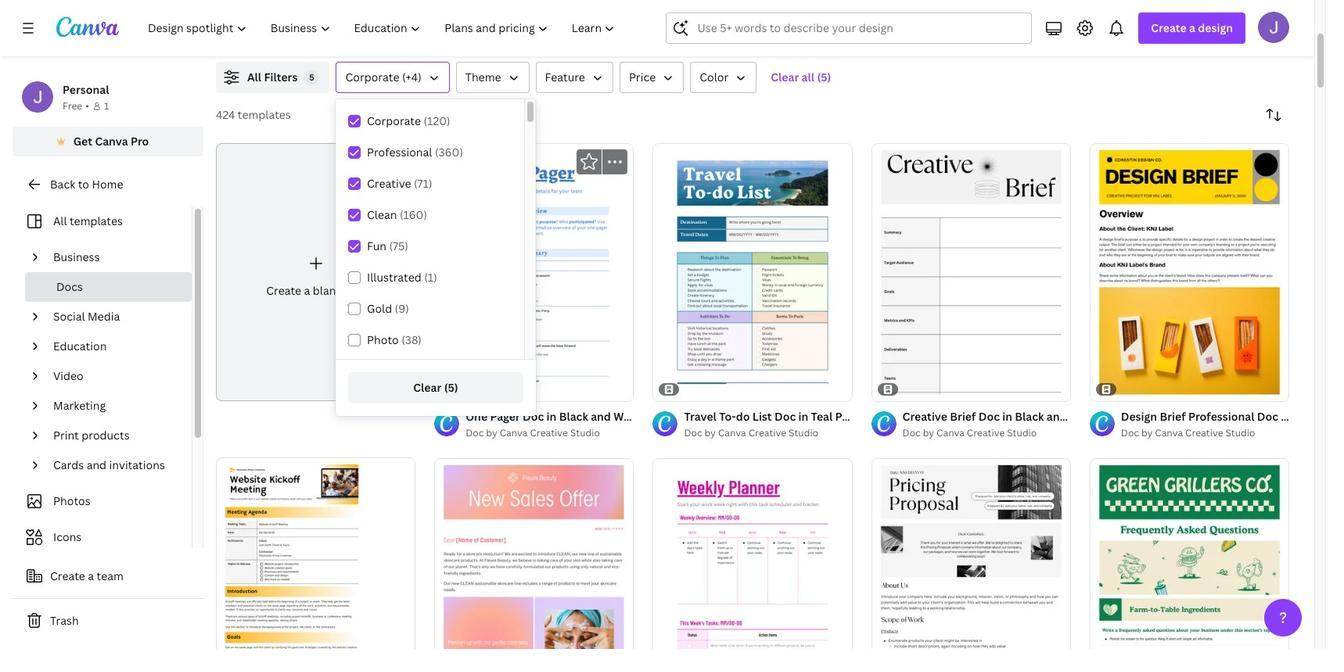 Task type: describe. For each thing, give the bounding box(es) containing it.
templates for 424 templates
[[238, 107, 291, 122]]

all for all filters
[[247, 70, 261, 85]]

kickoff meeting doc in orange black white professional gradients style image
[[216, 458, 416, 650]]

photos link
[[22, 487, 182, 517]]

clear (5) button
[[348, 373, 524, 404]]

a for blank
[[304, 283, 310, 298]]

create for create a team
[[50, 569, 85, 584]]

(1)
[[424, 270, 437, 285]]

invitations
[[109, 458, 165, 473]]

by for the business letter professional doc in salmon light blue gradients style image
[[486, 427, 498, 440]]

all for all templates
[[53, 214, 67, 229]]

to
[[78, 177, 89, 192]]

style
[[1179, 409, 1207, 424]]

in
[[1003, 409, 1013, 424]]

white
[[1070, 409, 1101, 424]]

education
[[53, 339, 107, 354]]

all templates
[[53, 214, 123, 229]]

video link
[[47, 362, 182, 391]]

products
[[82, 428, 130, 443]]

cards
[[53, 458, 84, 473]]

canva inside get canva pro button
[[95, 134, 128, 149]]

corporate (+4)
[[345, 70, 422, 85]]

education link
[[47, 332, 182, 362]]

doc by canva creative studio for doc by canva creative studio link associated with the food & restaurant faqs doc in green cream yellow bold nostalgia style image
[[1121, 427, 1256, 440]]

print products link
[[47, 421, 182, 451]]

back
[[50, 177, 75, 192]]

clear all (5)
[[771, 70, 831, 85]]

create a team button
[[13, 561, 203, 592]]

social media link
[[47, 302, 182, 332]]

create a blank doc link
[[216, 143, 416, 402]]

professional
[[367, 145, 432, 160]]

clean
[[367, 207, 397, 222]]

(9)
[[395, 301, 409, 316]]

get canva pro
[[73, 134, 149, 149]]

424 templates
[[216, 107, 291, 122]]

(120)
[[424, 113, 450, 128]]

gold
[[367, 301, 392, 316]]

pro
[[131, 134, 149, 149]]

corporate for corporate (+4)
[[345, 70, 399, 85]]

business
[[53, 250, 100, 265]]

(160)
[[400, 207, 427, 222]]

cards and invitations
[[53, 458, 165, 473]]

and inside creative brief doc in black and white grey editorial style doc by canva creative studio
[[1047, 409, 1067, 424]]

corporate (120)
[[367, 113, 450, 128]]

5 filter options selected element
[[304, 70, 320, 85]]

grey
[[1103, 409, 1129, 424]]

templates for all templates
[[70, 214, 123, 229]]

clear all (5) button
[[763, 62, 839, 93]]

color
[[700, 70, 729, 85]]

by inside creative brief doc in black and white grey editorial style doc by canva creative studio
[[923, 427, 935, 440]]

create a design button
[[1139, 13, 1246, 44]]

creative brief doc in black and white grey editorial style link
[[903, 409, 1207, 426]]

editorial
[[1131, 409, 1177, 424]]

Search search field
[[698, 13, 1022, 43]]

team
[[97, 569, 124, 584]]

creative (71)
[[367, 176, 432, 191]]

0 horizontal spatial (5)
[[444, 380, 458, 395]]

(75)
[[389, 239, 408, 254]]

marketing link
[[47, 391, 182, 421]]

get
[[73, 134, 92, 149]]

trash link
[[13, 606, 203, 637]]

jacob simon image
[[1258, 12, 1290, 43]]

doc by canva creative studio for doc by canva creative studio link associated with the business letter professional doc in salmon light blue gradients style image
[[466, 427, 600, 440]]

studio inside creative brief doc in black and white grey editorial style doc by canva creative studio
[[1007, 427, 1037, 440]]

business letter professional doc in salmon light blue gradients style image
[[434, 459, 634, 650]]

filters
[[264, 70, 298, 85]]

corporate for corporate (120)
[[367, 113, 421, 128]]

one pager doc in black and white blue light blue classic professional style image
[[434, 143, 634, 402]]

5
[[309, 71, 314, 83]]

design brief professional doc in yellow black grey bold modern style image
[[1090, 143, 1290, 402]]

trash
[[50, 614, 79, 628]]

corporate (+4) button
[[336, 62, 450, 93]]

Sort by button
[[1258, 99, 1290, 131]]

doc by canva creative studio link for the food & restaurant faqs doc in green cream yellow bold nostalgia style image
[[1121, 426, 1290, 441]]

travel to-do list doc in teal pastel green pastel purple vibrant professional style image
[[653, 143, 853, 402]]

0 horizontal spatial and
[[87, 458, 107, 473]]

doc inside create a blank doc element
[[344, 283, 365, 298]]

clear for clear (5)
[[413, 380, 442, 395]]

free •
[[63, 99, 89, 113]]

top level navigation element
[[138, 13, 629, 44]]



Task type: locate. For each thing, give the bounding box(es) containing it.
price button
[[620, 62, 684, 93]]

doc by canva creative studio for doc by canva creative studio link related to weekly planner doc in magenta light pink vibrant professional style image
[[684, 427, 819, 440]]

icons
[[53, 530, 82, 545]]

canva for one pager doc in black and white blue light blue classic professional style image
[[500, 427, 528, 440]]

1 vertical spatial (5)
[[444, 380, 458, 395]]

None search field
[[666, 13, 1033, 44]]

0 horizontal spatial doc by canva creative studio
[[466, 427, 600, 440]]

corporate left (+4) at left
[[345, 70, 399, 85]]

a inside "link"
[[304, 283, 310, 298]]

create left blank
[[266, 283, 301, 298]]

doc by canva creative studio link for the business letter professional doc in salmon light blue gradients style image
[[466, 426, 634, 441]]

theme
[[465, 70, 501, 85]]

1 horizontal spatial doc by canva creative studio
[[684, 427, 819, 440]]

design
[[1198, 20, 1233, 35]]

1 horizontal spatial a
[[304, 283, 310, 298]]

1 vertical spatial create
[[266, 283, 301, 298]]

gold (9)
[[367, 301, 409, 316]]

illustrated (1)
[[367, 270, 437, 285]]

personal
[[63, 82, 109, 97]]

(71)
[[414, 176, 432, 191]]

a inside button
[[88, 569, 94, 584]]

(360)
[[435, 145, 463, 160]]

1 horizontal spatial all
[[247, 70, 261, 85]]

2 vertical spatial create
[[50, 569, 85, 584]]

studio for weekly planner doc in magenta light pink vibrant professional style image
[[789, 427, 819, 440]]

4 studio from the left
[[1226, 427, 1256, 440]]

and
[[1047, 409, 1067, 424], [87, 458, 107, 473]]

(38)
[[402, 333, 422, 347]]

feature
[[545, 70, 585, 85]]

all
[[802, 70, 815, 85]]

doc by canva creative studio link for weekly planner doc in magenta light pink vibrant professional style image
[[684, 426, 853, 441]]

creative brief doc in black and white grey editorial style image
[[871, 143, 1071, 402]]

0 vertical spatial and
[[1047, 409, 1067, 424]]

0 vertical spatial (5)
[[817, 70, 831, 85]]

cards and invitations link
[[47, 451, 182, 481]]

templates down the back to home
[[70, 214, 123, 229]]

(+4)
[[402, 70, 422, 85]]

1 studio from the left
[[570, 427, 600, 440]]

doc by canva creative studio link
[[466, 426, 634, 441], [684, 426, 853, 441], [903, 426, 1071, 441], [1121, 426, 1290, 441]]

2 horizontal spatial a
[[1190, 20, 1196, 35]]

1 horizontal spatial templates
[[238, 107, 291, 122]]

studio for the food & restaurant faqs doc in green cream yellow bold nostalgia style image
[[1226, 427, 1256, 440]]

back to home
[[50, 177, 123, 192]]

0 horizontal spatial create
[[50, 569, 85, 584]]

0 vertical spatial a
[[1190, 20, 1196, 35]]

1 horizontal spatial create
[[266, 283, 301, 298]]

1 horizontal spatial (5)
[[817, 70, 831, 85]]

a inside dropdown button
[[1190, 20, 1196, 35]]

photos
[[53, 494, 91, 509]]

a left design
[[1190, 20, 1196, 35]]

3 by from the left
[[923, 427, 935, 440]]

canva
[[95, 134, 128, 149], [500, 427, 528, 440], [718, 427, 746, 440], [937, 427, 965, 440], [1155, 427, 1183, 440]]

templates inside all templates link
[[70, 214, 123, 229]]

(5)
[[817, 70, 831, 85], [444, 380, 458, 395]]

create a blank doc
[[266, 283, 365, 298]]

photo
[[367, 333, 399, 347]]

2 by from the left
[[705, 427, 716, 440]]

doc by canva creative studio
[[466, 427, 600, 440], [684, 427, 819, 440], [1121, 427, 1256, 440]]

424
[[216, 107, 235, 122]]

1
[[104, 99, 109, 113]]

create down icons
[[50, 569, 85, 584]]

3 doc by canva creative studio link from the left
[[903, 426, 1071, 441]]

and right cards
[[87, 458, 107, 473]]

canva for travel to-do list doc in teal pastel green pastel purple vibrant professional style image
[[718, 427, 746, 440]]

0 horizontal spatial templates
[[70, 214, 123, 229]]

1 vertical spatial all
[[53, 214, 67, 229]]

4 doc by canva creative studio link from the left
[[1121, 426, 1290, 441]]

1 horizontal spatial and
[[1047, 409, 1067, 424]]

4 by from the left
[[1142, 427, 1153, 440]]

by for the food & restaurant faqs doc in green cream yellow bold nostalgia style image
[[1142, 427, 1153, 440]]

brief
[[950, 409, 976, 424]]

1 vertical spatial clear
[[413, 380, 442, 395]]

theme button
[[456, 62, 529, 93]]

3 doc by canva creative studio from the left
[[1121, 427, 1256, 440]]

print
[[53, 428, 79, 443]]

fun (75)
[[367, 239, 408, 254]]

create a design
[[1151, 20, 1233, 35]]

doc by canva creative studio link for pricing proposal professional doc in white black grey sleek monochrome style image
[[903, 426, 1071, 441]]

2 doc by canva creative studio link from the left
[[684, 426, 853, 441]]

create a team
[[50, 569, 124, 584]]

professional (360)
[[367, 145, 463, 160]]

all left the filters at the top of page
[[247, 70, 261, 85]]

creative
[[367, 176, 411, 191], [903, 409, 948, 424], [530, 427, 568, 440], [749, 427, 787, 440], [967, 427, 1005, 440], [1186, 427, 1224, 440]]

clear (5)
[[413, 380, 458, 395]]

1 by from the left
[[486, 427, 498, 440]]

0 horizontal spatial a
[[88, 569, 94, 584]]

3 studio from the left
[[1007, 427, 1037, 440]]

all down back
[[53, 214, 67, 229]]

print products
[[53, 428, 130, 443]]

marketing
[[53, 398, 106, 413]]

1 horizontal spatial clear
[[771, 70, 799, 85]]

fun
[[367, 239, 387, 254]]

1 doc by canva creative studio from the left
[[466, 427, 600, 440]]

color button
[[690, 62, 757, 93]]

1 vertical spatial templates
[[70, 214, 123, 229]]

business link
[[47, 243, 182, 272]]

by for weekly planner doc in magenta light pink vibrant professional style image
[[705, 427, 716, 440]]

1 vertical spatial a
[[304, 283, 310, 298]]

canva inside creative brief doc in black and white grey editorial style doc by canva creative studio
[[937, 427, 965, 440]]

2 doc by canva creative studio from the left
[[684, 427, 819, 440]]

2 horizontal spatial create
[[1151, 20, 1187, 35]]

food & restaurant faqs doc in green cream yellow bold nostalgia style image
[[1090, 459, 1290, 650]]

clear left the all
[[771, 70, 799, 85]]

create inside create a design dropdown button
[[1151, 20, 1187, 35]]

and right black
[[1047, 409, 1067, 424]]

a left 'team'
[[88, 569, 94, 584]]

icons link
[[22, 523, 182, 553]]

social
[[53, 309, 85, 324]]

photo (38)
[[367, 333, 422, 347]]

social media
[[53, 309, 120, 324]]

2 vertical spatial a
[[88, 569, 94, 584]]

clean (160)
[[367, 207, 427, 222]]

0 vertical spatial corporate
[[345, 70, 399, 85]]

templates
[[238, 107, 291, 122], [70, 214, 123, 229]]

create for create a blank doc
[[266, 283, 301, 298]]

feature button
[[536, 62, 613, 93]]

get canva pro button
[[13, 127, 203, 157]]

all templates link
[[22, 207, 182, 236]]

docs
[[56, 279, 83, 294]]

corporate up professional
[[367, 113, 421, 128]]

weekly planner doc in magenta light pink vibrant professional style image
[[653, 459, 853, 650]]

media
[[88, 309, 120, 324]]

•
[[85, 99, 89, 113]]

free
[[63, 99, 82, 113]]

all filters
[[247, 70, 298, 85]]

create a blank doc element
[[216, 143, 416, 402]]

1 vertical spatial and
[[87, 458, 107, 473]]

black
[[1015, 409, 1044, 424]]

a left blank
[[304, 283, 310, 298]]

a for team
[[88, 569, 94, 584]]

creative brief doc in black and white grey editorial style doc by canva creative studio
[[903, 409, 1207, 440]]

0 horizontal spatial clear
[[413, 380, 442, 395]]

pricing proposal professional doc in white black grey sleek monochrome style image
[[871, 459, 1071, 650]]

0 horizontal spatial all
[[53, 214, 67, 229]]

blank
[[313, 283, 342, 298]]

create
[[1151, 20, 1187, 35], [266, 283, 301, 298], [50, 569, 85, 584]]

a
[[1190, 20, 1196, 35], [304, 283, 310, 298], [88, 569, 94, 584]]

a for design
[[1190, 20, 1196, 35]]

price
[[629, 70, 656, 85]]

corporate inside button
[[345, 70, 399, 85]]

clear for clear all (5)
[[771, 70, 799, 85]]

create inside create a team button
[[50, 569, 85, 584]]

2 horizontal spatial doc by canva creative studio
[[1121, 427, 1256, 440]]

doc
[[458, 384, 477, 395]]

video
[[53, 369, 83, 383]]

0 vertical spatial templates
[[238, 107, 291, 122]]

create left design
[[1151, 20, 1187, 35]]

clear left doc
[[413, 380, 442, 395]]

0 vertical spatial all
[[247, 70, 261, 85]]

create inside create a blank doc element
[[266, 283, 301, 298]]

by
[[486, 427, 498, 440], [705, 427, 716, 440], [923, 427, 935, 440], [1142, 427, 1153, 440]]

0 vertical spatial clear
[[771, 70, 799, 85]]

canva for 'design brief professional doc in yellow black grey bold modern style' image
[[1155, 427, 1183, 440]]

templates down all filters
[[238, 107, 291, 122]]

back to home link
[[13, 169, 203, 200]]

create for create a design
[[1151, 20, 1187, 35]]

1 vertical spatial corporate
[[367, 113, 421, 128]]

0 vertical spatial create
[[1151, 20, 1187, 35]]

2 studio from the left
[[789, 427, 819, 440]]

1 doc by canva creative studio link from the left
[[466, 426, 634, 441]]

studio for the business letter professional doc in salmon light blue gradients style image
[[570, 427, 600, 440]]



Task type: vqa. For each thing, say whether or not it's contained in the screenshot.
2nd Is
no



